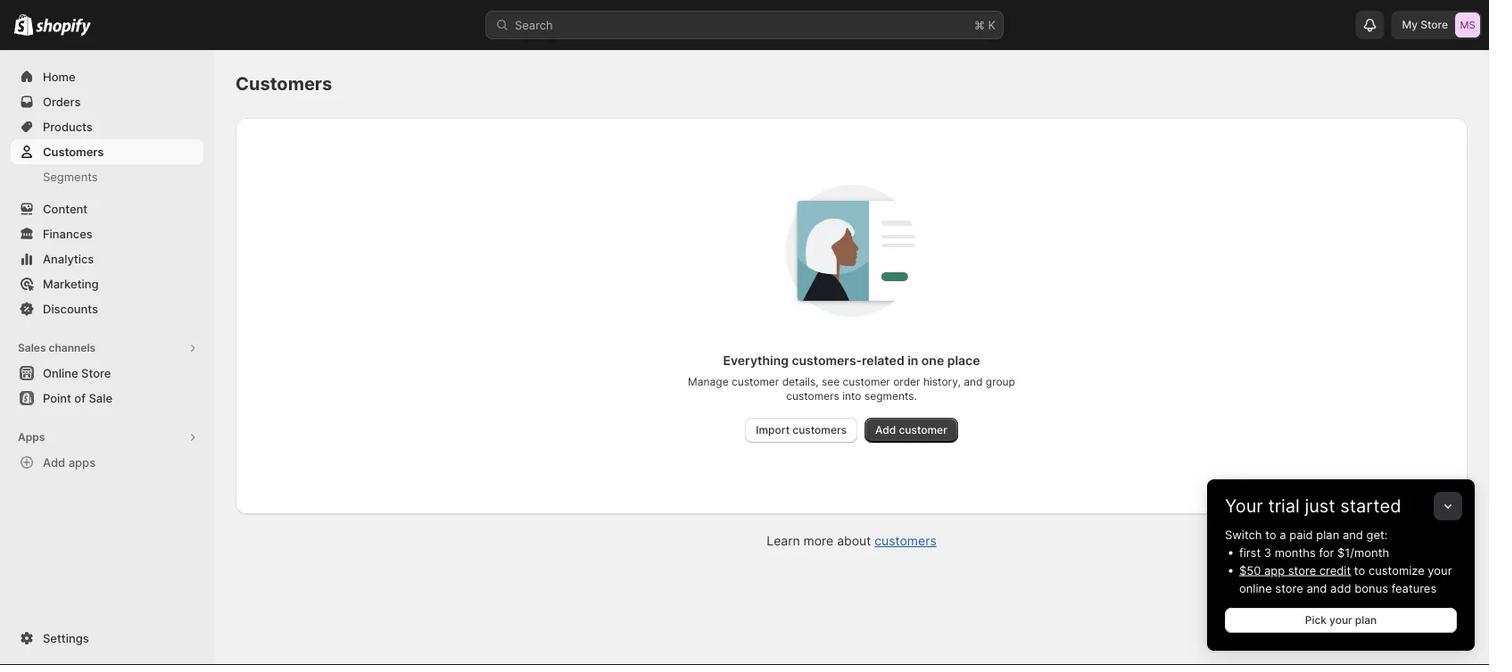 Task type: describe. For each thing, give the bounding box(es) containing it.
your inside pick your plan link
[[1330, 614, 1353, 627]]

point of sale button
[[0, 386, 214, 411]]

0 vertical spatial to
[[1266, 528, 1277, 541]]

store for my store
[[1421, 18, 1449, 31]]

into
[[843, 390, 862, 403]]

settings link
[[11, 626, 204, 651]]

add apps button
[[11, 450, 204, 475]]

customize
[[1369, 563, 1425, 577]]

⌘
[[975, 18, 985, 32]]

online store link
[[11, 361, 204, 386]]

⌘ k
[[975, 18, 996, 32]]

discounts
[[43, 302, 98, 316]]

import
[[756, 424, 790, 436]]

place
[[948, 353, 981, 368]]

pick
[[1306, 614, 1327, 627]]

learn more about customers
[[767, 533, 937, 549]]

discounts link
[[11, 296, 204, 321]]

point of sale
[[43, 391, 113, 405]]

group
[[986, 375, 1016, 388]]

k
[[989, 18, 996, 32]]

get:
[[1367, 528, 1388, 541]]

in
[[908, 353, 919, 368]]

add for add apps
[[43, 455, 65, 469]]

one
[[922, 353, 945, 368]]

settings
[[43, 631, 89, 645]]

products link
[[11, 114, 204, 139]]

orders link
[[11, 89, 204, 114]]

marketing
[[43, 277, 99, 291]]

related
[[862, 353, 905, 368]]

and for to
[[1307, 581, 1328, 595]]

$1/month
[[1338, 545, 1390, 559]]

just
[[1305, 495, 1336, 517]]

apps
[[18, 431, 45, 444]]

sales channels
[[18, 341, 96, 354]]

online
[[43, 366, 78, 380]]

$50 app store credit link
[[1240, 563, 1352, 577]]

months
[[1275, 545, 1316, 559]]

segments.
[[865, 390, 917, 403]]

sales
[[18, 341, 46, 354]]

orders
[[43, 95, 81, 108]]

content
[[43, 202, 88, 216]]

details,
[[783, 375, 819, 388]]

import customers button
[[746, 418, 858, 443]]

online store
[[43, 366, 111, 380]]

2 horizontal spatial customer
[[899, 424, 948, 436]]

your trial just started
[[1226, 495, 1402, 517]]

analytics link
[[11, 246, 204, 271]]

switch to a paid plan and get:
[[1226, 528, 1388, 541]]

0 horizontal spatial plan
[[1317, 528, 1340, 541]]

history,
[[924, 375, 961, 388]]

0 horizontal spatial customer
[[732, 375, 780, 388]]

apps
[[68, 455, 96, 469]]

marketing link
[[11, 271, 204, 296]]

add for add customer
[[876, 424, 896, 436]]

to inside to customize your online store and add bonus features
[[1355, 563, 1366, 577]]

a
[[1280, 528, 1287, 541]]

segments
[[43, 170, 98, 183]]

1 horizontal spatial plan
[[1356, 614, 1378, 627]]

add customer link
[[865, 418, 958, 443]]

sales channels button
[[11, 336, 204, 361]]

started
[[1341, 495, 1402, 517]]

finances
[[43, 227, 93, 241]]

point
[[43, 391, 71, 405]]

channels
[[49, 341, 96, 354]]



Task type: locate. For each thing, give the bounding box(es) containing it.
manage
[[688, 375, 729, 388]]

customer up into
[[843, 375, 891, 388]]

store inside to customize your online store and add bonus features
[[1276, 581, 1304, 595]]

1 horizontal spatial customers
[[236, 73, 332, 95]]

add
[[876, 424, 896, 436], [43, 455, 65, 469]]

customer down everything
[[732, 375, 780, 388]]

import customers
[[756, 424, 847, 436]]

1 vertical spatial customers
[[43, 145, 104, 158]]

first 3 months for $1/month
[[1240, 545, 1390, 559]]

1 horizontal spatial add
[[876, 424, 896, 436]]

1 vertical spatial to
[[1355, 563, 1366, 577]]

and
[[964, 375, 983, 388], [1343, 528, 1364, 541], [1307, 581, 1328, 595]]

1 horizontal spatial and
[[1307, 581, 1328, 595]]

your up features
[[1429, 563, 1453, 577]]

customers
[[236, 73, 332, 95], [43, 145, 104, 158]]

to
[[1266, 528, 1277, 541], [1355, 563, 1366, 577]]

customers right about
[[875, 533, 937, 549]]

0 vertical spatial and
[[964, 375, 983, 388]]

1 vertical spatial and
[[1343, 528, 1364, 541]]

customers down into
[[793, 424, 847, 436]]

bonus
[[1355, 581, 1389, 595]]

add down segments.
[[876, 424, 896, 436]]

0 vertical spatial store
[[1289, 563, 1317, 577]]

my
[[1403, 18, 1418, 31]]

search
[[515, 18, 553, 32]]

0 vertical spatial plan
[[1317, 528, 1340, 541]]

apps button
[[11, 425, 204, 450]]

customers link
[[11, 139, 204, 164]]

0 horizontal spatial add
[[43, 455, 65, 469]]

home
[[43, 70, 76, 83]]

my store
[[1403, 18, 1449, 31]]

2 vertical spatial and
[[1307, 581, 1328, 595]]

about
[[837, 533, 871, 549]]

everything customers-related in one place manage customer details, see customer order history, and group customers into segments.
[[688, 353, 1016, 403]]

customers inside everything customers-related in one place manage customer details, see customer order history, and group customers into segments.
[[787, 390, 840, 403]]

0 horizontal spatial customers
[[43, 145, 104, 158]]

content link
[[11, 196, 204, 221]]

store right my
[[1421, 18, 1449, 31]]

products
[[43, 120, 93, 133]]

plan
[[1317, 528, 1340, 541], [1356, 614, 1378, 627]]

1 horizontal spatial customer
[[843, 375, 891, 388]]

add left the apps
[[43, 455, 65, 469]]

your inside to customize your online store and add bonus features
[[1429, 563, 1453, 577]]

1 horizontal spatial store
[[1421, 18, 1449, 31]]

0 vertical spatial add
[[876, 424, 896, 436]]

1 vertical spatial your
[[1330, 614, 1353, 627]]

customer down segments.
[[899, 424, 948, 436]]

add inside button
[[43, 455, 65, 469]]

and up the $1/month
[[1343, 528, 1364, 541]]

3
[[1265, 545, 1272, 559]]

of
[[74, 391, 86, 405]]

0 horizontal spatial to
[[1266, 528, 1277, 541]]

home link
[[11, 64, 204, 89]]

store inside button
[[81, 366, 111, 380]]

to left a
[[1266, 528, 1277, 541]]

everything
[[723, 353, 789, 368]]

add apps
[[43, 455, 96, 469]]

my store image
[[1456, 12, 1481, 37]]

$50 app store credit
[[1240, 563, 1352, 577]]

customer
[[732, 375, 780, 388], [843, 375, 891, 388], [899, 424, 948, 436]]

segments link
[[11, 164, 204, 189]]

store
[[1289, 563, 1317, 577], [1276, 581, 1304, 595]]

and down place
[[964, 375, 983, 388]]

online
[[1240, 581, 1273, 595]]

0 vertical spatial customers
[[236, 73, 332, 95]]

1 vertical spatial plan
[[1356, 614, 1378, 627]]

0 vertical spatial customers
[[787, 390, 840, 403]]

1 horizontal spatial shopify image
[[36, 18, 91, 36]]

0 horizontal spatial and
[[964, 375, 983, 388]]

store for online store
[[81, 366, 111, 380]]

and inside to customize your online store and add bonus features
[[1307, 581, 1328, 595]]

0 horizontal spatial shopify image
[[14, 14, 33, 35]]

credit
[[1320, 563, 1352, 577]]

1 vertical spatial add
[[43, 455, 65, 469]]

0 horizontal spatial your
[[1330, 614, 1353, 627]]

pick your plan
[[1306, 614, 1378, 627]]

more
[[804, 533, 834, 549]]

your
[[1226, 495, 1264, 517]]

0 horizontal spatial store
[[81, 366, 111, 380]]

2 vertical spatial customers
[[875, 533, 937, 549]]

your right pick
[[1330, 614, 1353, 627]]

store
[[1421, 18, 1449, 31], [81, 366, 111, 380]]

to down the $1/month
[[1355, 563, 1366, 577]]

customers inside button
[[793, 424, 847, 436]]

analytics
[[43, 252, 94, 266]]

1 horizontal spatial your
[[1429, 563, 1453, 577]]

1 horizontal spatial to
[[1355, 563, 1366, 577]]

finances link
[[11, 221, 204, 246]]

features
[[1392, 581, 1437, 595]]

point of sale link
[[11, 386, 204, 411]]

see
[[822, 375, 840, 388]]

$50
[[1240, 563, 1262, 577]]

your trial just started element
[[1208, 526, 1476, 651]]

customers down details,
[[787, 390, 840, 403]]

for
[[1320, 545, 1335, 559]]

store down months
[[1289, 563, 1317, 577]]

trial
[[1269, 495, 1300, 517]]

and left add
[[1307, 581, 1328, 595]]

store up sale
[[81, 366, 111, 380]]

plan down bonus at bottom
[[1356, 614, 1378, 627]]

0 vertical spatial store
[[1421, 18, 1449, 31]]

app
[[1265, 563, 1286, 577]]

store down $50 app store credit link
[[1276, 581, 1304, 595]]

shopify image
[[14, 14, 33, 35], [36, 18, 91, 36]]

online store button
[[0, 361, 214, 386]]

your
[[1429, 563, 1453, 577], [1330, 614, 1353, 627]]

1 vertical spatial customers
[[793, 424, 847, 436]]

2 horizontal spatial and
[[1343, 528, 1364, 541]]

to customize your online store and add bonus features
[[1240, 563, 1453, 595]]

plan up "for"
[[1317, 528, 1340, 541]]

first
[[1240, 545, 1261, 559]]

paid
[[1290, 528, 1314, 541]]

add customer
[[876, 424, 948, 436]]

your trial just started button
[[1208, 479, 1476, 517]]

customers link
[[875, 533, 937, 549]]

1 vertical spatial store
[[1276, 581, 1304, 595]]

and inside everything customers-related in one place manage customer details, see customer order history, and group customers into segments.
[[964, 375, 983, 388]]

switch
[[1226, 528, 1263, 541]]

and for switch
[[1343, 528, 1364, 541]]

0 vertical spatial your
[[1429, 563, 1453, 577]]

learn
[[767, 533, 800, 549]]

sale
[[89, 391, 113, 405]]

pick your plan link
[[1226, 608, 1458, 633]]

customers-
[[792, 353, 862, 368]]

customers
[[787, 390, 840, 403], [793, 424, 847, 436], [875, 533, 937, 549]]

order
[[894, 375, 921, 388]]

add
[[1331, 581, 1352, 595]]

1 vertical spatial store
[[81, 366, 111, 380]]



Task type: vqa. For each thing, say whether or not it's contained in the screenshot.
bottommost theme
no



